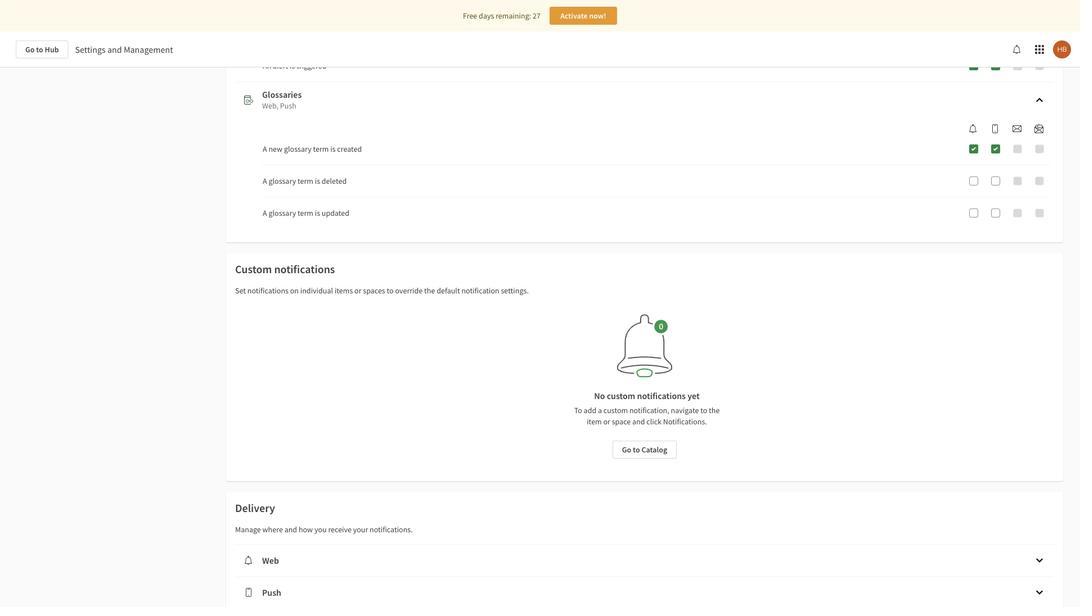 Task type: describe. For each thing, give the bounding box(es) containing it.
activate
[[561, 11, 588, 21]]

notifications for custom
[[274, 263, 335, 277]]

set notifications on individual items or spaces to override the default notification settings.
[[235, 286, 529, 296]]

notifications bundled in a daily email digest image
[[1035, 124, 1044, 133]]

add
[[584, 406, 597, 416]]

catalog
[[642, 445, 668, 455]]

an alert is triggered
[[263, 61, 327, 71]]

activate now!
[[561, 11, 607, 21]]

push button
[[235, 577, 1055, 608]]

to left hub
[[36, 44, 43, 55]]

items
[[335, 286, 353, 296]]

no custom notifications yet to add a custom notification, navigate to the item or space and click notifications.
[[574, 391, 720, 427]]

notifications inside the no custom notifications yet to add a custom notification, navigate to the item or space and click notifications.
[[637, 391, 686, 402]]

delivery
[[235, 502, 275, 516]]

27
[[533, 11, 541, 21]]

0 vertical spatial term
[[313, 144, 329, 154]]

notifications.
[[370, 525, 413, 535]]

space
[[612, 417, 631, 427]]

go to catalog button
[[613, 441, 677, 459]]

triggered
[[297, 61, 327, 71]]

a for a glossary term is updated
[[263, 208, 267, 218]]

notification
[[462, 286, 500, 296]]

hub
[[45, 44, 59, 55]]

custom notifications
[[235, 263, 335, 277]]

default
[[437, 286, 460, 296]]

days
[[479, 11, 494, 21]]

no
[[595, 391, 605, 402]]

updated
[[322, 208, 350, 218]]

a new glossary term is created
[[263, 144, 362, 154]]

or inside the no custom notifications yet to add a custom notification, navigate to the item or space and click notifications.
[[604, 417, 611, 427]]

is right the alert
[[290, 61, 295, 71]]

0 vertical spatial the
[[424, 286, 435, 296]]

individual
[[300, 286, 333, 296]]

settings
[[75, 44, 106, 55]]

remaining:
[[496, 11, 531, 21]]

notifications for set
[[248, 286, 289, 296]]

push inside glossaries web, push
[[280, 101, 297, 111]]

you
[[315, 525, 327, 535]]

new
[[269, 144, 283, 154]]

manage
[[235, 525, 261, 535]]

notification,
[[630, 406, 670, 416]]

now!
[[590, 11, 607, 21]]

created
[[337, 144, 362, 154]]



Task type: locate. For each thing, give the bounding box(es) containing it.
1 vertical spatial term
[[298, 176, 313, 186]]

or right item
[[604, 417, 611, 427]]

term
[[313, 144, 329, 154], [298, 176, 313, 186], [298, 208, 313, 218]]

2 horizontal spatial and
[[633, 417, 645, 427]]

to
[[36, 44, 43, 55], [387, 286, 394, 296], [701, 406, 708, 416], [633, 445, 640, 455]]

2 vertical spatial notifications
[[637, 391, 686, 402]]

activate now! link
[[550, 7, 617, 25]]

1 vertical spatial go
[[622, 445, 632, 455]]

and right "settings"
[[108, 44, 122, 55]]

0 horizontal spatial the
[[424, 286, 435, 296]]

push notifications in qlik sense mobile image
[[991, 124, 1000, 133]]

how
[[299, 525, 313, 535]]

free days remaining: 27
[[463, 11, 541, 21]]

notifications up notification,
[[637, 391, 686, 402]]

web
[[262, 556, 279, 567]]

is left deleted
[[315, 176, 320, 186]]

spaces
[[363, 286, 385, 296]]

glossary right new
[[284, 144, 312, 154]]

custom
[[607, 391, 636, 402], [604, 406, 628, 416]]

and left how
[[285, 525, 297, 535]]

glossaries
[[262, 89, 302, 100]]

main content containing custom notifications
[[0, 0, 1081, 608]]

management
[[124, 44, 173, 55]]

1 a from the top
[[263, 144, 267, 154]]

to right spaces
[[387, 286, 394, 296]]

0 vertical spatial and
[[108, 44, 122, 55]]

custom up space
[[604, 406, 628, 416]]

a glossary term is updated
[[263, 208, 350, 218]]

notifications.
[[664, 417, 707, 427]]

main content
[[0, 0, 1081, 608]]

where
[[263, 525, 283, 535]]

item
[[587, 417, 602, 427]]

to right "navigate"
[[701, 406, 708, 416]]

1 vertical spatial and
[[633, 417, 645, 427]]

a for a new glossary term is created
[[263, 144, 267, 154]]

a up a glossary term is updated
[[263, 176, 267, 186]]

web button
[[235, 545, 1055, 577]]

and left click
[[633, 417, 645, 427]]

notifications
[[274, 263, 335, 277], [248, 286, 289, 296], [637, 391, 686, 402]]

push down web
[[262, 588, 281, 599]]

go to hub
[[25, 44, 59, 55]]

0 horizontal spatial and
[[108, 44, 122, 55]]

term for deleted
[[298, 176, 313, 186]]

yet
[[688, 391, 700, 402]]

term left created
[[313, 144, 329, 154]]

receive
[[328, 525, 352, 535]]

0 vertical spatial notifications
[[274, 263, 335, 277]]

manage where and how you receive your notifications.
[[235, 525, 413, 535]]

push notifications in qlik sense mobile element
[[987, 124, 1005, 133]]

a
[[263, 144, 267, 154], [263, 176, 267, 186], [263, 208, 267, 218]]

notifications bundled in a daily email digest element
[[1031, 124, 1049, 133]]

go left hub
[[25, 44, 35, 55]]

a down a glossary term is deleted
[[263, 208, 267, 218]]

notifications sent to your email image
[[1013, 124, 1022, 133]]

1 horizontal spatial and
[[285, 525, 297, 535]]

1 horizontal spatial go
[[622, 445, 632, 455]]

go to hub link
[[16, 41, 68, 59]]

0 vertical spatial push
[[280, 101, 297, 111]]

custom right no
[[607, 391, 636, 402]]

glossaries web, push
[[262, 89, 302, 111]]

and
[[108, 44, 122, 55], [633, 417, 645, 427], [285, 525, 297, 535]]

the
[[424, 286, 435, 296], [709, 406, 720, 416]]

custom
[[235, 263, 272, 277]]

glossary for a glossary term is deleted
[[269, 176, 296, 186]]

is
[[290, 61, 295, 71], [331, 144, 336, 154], [315, 176, 320, 186], [315, 208, 320, 218]]

push down 'glossaries'
[[280, 101, 297, 111]]

the inside the no custom notifications yet to add a custom notification, navigate to the item or space and click notifications.
[[709, 406, 720, 416]]

0 horizontal spatial go
[[25, 44, 35, 55]]

1 horizontal spatial or
[[604, 417, 611, 427]]

go for go to catalog
[[622, 445, 632, 455]]

on
[[290, 286, 299, 296]]

1 vertical spatial or
[[604, 417, 611, 427]]

1 vertical spatial a
[[263, 176, 267, 186]]

an
[[263, 61, 271, 71]]

0 horizontal spatial or
[[355, 286, 362, 296]]

is left created
[[331, 144, 336, 154]]

go
[[25, 44, 35, 55], [622, 445, 632, 455]]

2 vertical spatial term
[[298, 208, 313, 218]]

term left deleted
[[298, 176, 313, 186]]

and inside the no custom notifications yet to add a custom notification, navigate to the item or space and click notifications.
[[633, 417, 645, 427]]

navigate
[[671, 406, 699, 416]]

a for a glossary term is deleted
[[263, 176, 267, 186]]

notifications when using qlik sense in a browser element
[[965, 124, 983, 133]]

a glossary term is deleted
[[263, 176, 347, 186]]

0 vertical spatial glossary
[[284, 144, 312, 154]]

howard brown image
[[1054, 41, 1072, 59]]

alert
[[273, 61, 288, 71]]

or
[[355, 286, 362, 296], [604, 417, 611, 427]]

0 vertical spatial or
[[355, 286, 362, 296]]

term for updated
[[298, 208, 313, 218]]

1 horizontal spatial the
[[709, 406, 720, 416]]

to inside button
[[633, 445, 640, 455]]

0 vertical spatial custom
[[607, 391, 636, 402]]

web,
[[262, 101, 279, 111]]

settings and management
[[75, 44, 173, 55]]

go inside button
[[622, 445, 632, 455]]

notifications down custom
[[248, 286, 289, 296]]

3 a from the top
[[263, 208, 267, 218]]

settings.
[[501, 286, 529, 296]]

is left updated
[[315, 208, 320, 218]]

click
[[647, 417, 662, 427]]

1 vertical spatial glossary
[[269, 176, 296, 186]]

1 vertical spatial custom
[[604, 406, 628, 416]]

0 vertical spatial a
[[263, 144, 267, 154]]

2 a from the top
[[263, 176, 267, 186]]

notifications when using qlik sense in a browser image
[[969, 124, 978, 133]]

to inside the no custom notifications yet to add a custom notification, navigate to the item or space and click notifications.
[[701, 406, 708, 416]]

2 vertical spatial a
[[263, 208, 267, 218]]

go for go to hub
[[25, 44, 35, 55]]

a left new
[[263, 144, 267, 154]]

1 vertical spatial push
[[262, 588, 281, 599]]

your
[[353, 525, 368, 535]]

glossary
[[284, 144, 312, 154], [269, 176, 296, 186], [269, 208, 296, 218]]

or right items
[[355, 286, 362, 296]]

glossary for a glossary term is updated
[[269, 208, 296, 218]]

the right "navigate"
[[709, 406, 720, 416]]

the left "default"
[[424, 286, 435, 296]]

0 vertical spatial go
[[25, 44, 35, 55]]

2 vertical spatial and
[[285, 525, 297, 535]]

free
[[463, 11, 477, 21]]

a
[[598, 406, 602, 416]]

notifications up on on the left
[[274, 263, 335, 277]]

push
[[280, 101, 297, 111], [262, 588, 281, 599]]

term left updated
[[298, 208, 313, 218]]

set
[[235, 286, 246, 296]]

push inside dropdown button
[[262, 588, 281, 599]]

glossary down new
[[269, 176, 296, 186]]

to left catalog
[[633, 445, 640, 455]]

notifications sent to your email element
[[1009, 124, 1027, 133]]

go left catalog
[[622, 445, 632, 455]]

1 vertical spatial the
[[709, 406, 720, 416]]

1 vertical spatial notifications
[[248, 286, 289, 296]]

glossary down a glossary term is deleted
[[269, 208, 296, 218]]

override
[[395, 286, 423, 296]]

2 vertical spatial glossary
[[269, 208, 296, 218]]

go to catalog
[[622, 445, 668, 455]]

to
[[574, 406, 582, 416]]

deleted
[[322, 176, 347, 186]]



Task type: vqa. For each thing, say whether or not it's contained in the screenshot.
"in"
no



